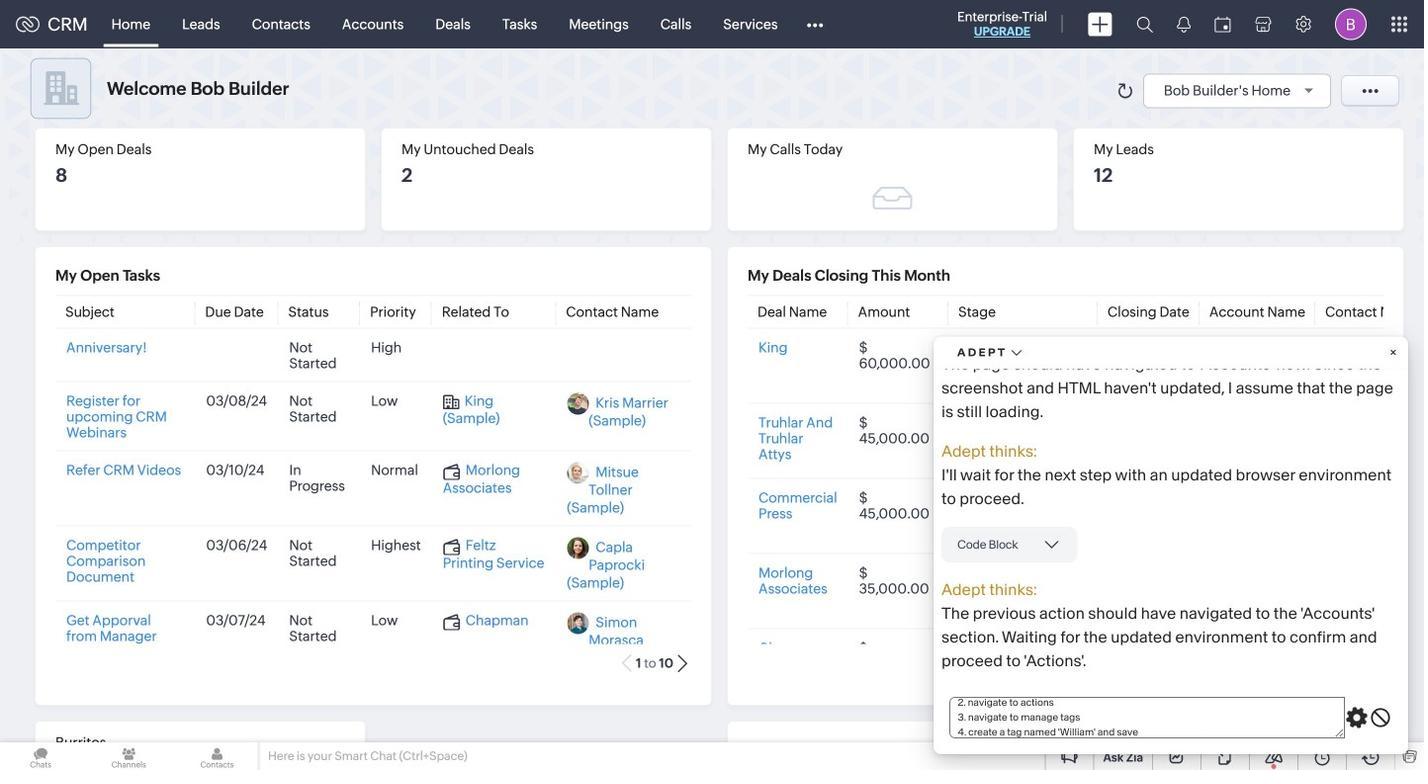 Task type: locate. For each thing, give the bounding box(es) containing it.
calendar image
[[1215, 16, 1232, 32]]

signals image
[[1177, 16, 1191, 33]]

search element
[[1125, 0, 1165, 48]]

chats image
[[0, 743, 81, 771]]

create menu image
[[1088, 12, 1113, 36]]

signals element
[[1165, 0, 1203, 48]]

profile image
[[1335, 8, 1367, 40]]

channels image
[[88, 743, 170, 771]]

Other Modules field
[[794, 8, 836, 40]]



Task type: describe. For each thing, give the bounding box(es) containing it.
logo image
[[16, 16, 40, 32]]

create menu element
[[1076, 0, 1125, 48]]

profile element
[[1324, 0, 1379, 48]]

contacts image
[[176, 743, 258, 771]]

search image
[[1137, 16, 1153, 33]]



Task type: vqa. For each thing, say whether or not it's contained in the screenshot.
field
no



